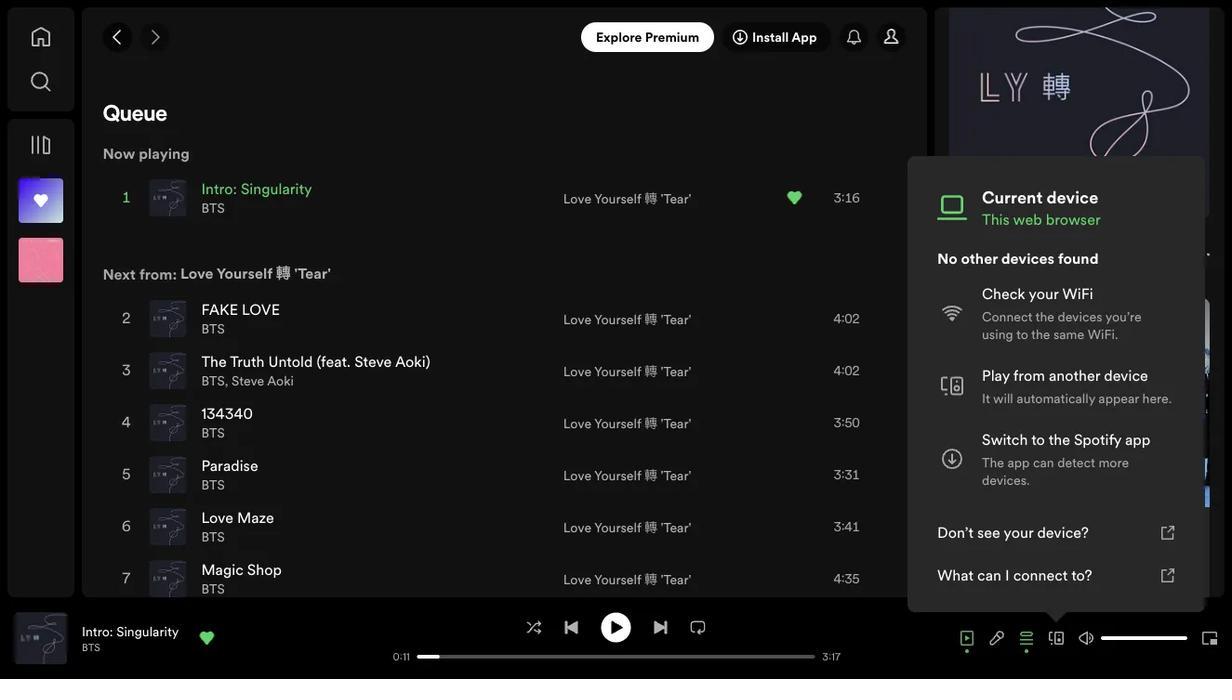 Task type: vqa. For each thing, say whether or not it's contained in the screenshot.


Task type: describe. For each thing, give the bounding box(es) containing it.
bts inside the magic shop bts
[[201, 581, 225, 598]]

0:11
[[393, 651, 410, 664]]

love for 134340
[[563, 415, 592, 432]]

intro: singularity link inside footer
[[82, 623, 179, 641]]

yourself inside next from: love yourself 轉 'tear'
[[217, 264, 272, 284]]

truth
[[230, 352, 265, 372]]

queue
[[103, 104, 167, 126]]

about
[[964, 315, 1007, 335]]

device inside play from another device it will automatically appear here.
[[1104, 365, 1148, 386]]

love yourself 轉 'tear' for paradise
[[563, 467, 691, 485]]

from
[[1013, 365, 1045, 386]]

yourself for the truth untold (feat. steve aoki)
[[594, 363, 641, 380]]

previous image
[[564, 621, 579, 636]]

what's new image
[[847, 30, 862, 45]]

paradise cell
[[149, 450, 266, 500]]

'tear' for fake love
[[661, 311, 691, 328]]

4:02 for the truth untold (feat. steve aoki)
[[834, 362, 860, 380]]

0 vertical spatial intro: singularity link
[[949, 233, 1106, 256]]

same
[[1054, 325, 1085, 343]]

love for fake love
[[563, 311, 592, 328]]

yourself for love maze
[[594, 519, 641, 537]]

no
[[937, 248, 958, 269]]

fake love bts
[[201, 300, 280, 338]]

automatically
[[1017, 390, 1095, 407]]

more
[[1099, 454, 1129, 471]]

next image
[[653, 621, 668, 636]]

轉 for intro: singularity
[[645, 190, 658, 207]]

it
[[982, 390, 990, 407]]

fake love cell
[[149, 294, 287, 344]]

love for paradise
[[563, 467, 592, 485]]

found
[[1058, 248, 1099, 269]]

134340 bts
[[201, 404, 253, 442]]

next
[[103, 264, 136, 285]]

'tear' for 134340
[[661, 415, 691, 432]]

3:41
[[834, 518, 860, 536]]

the truth untold (feat. steve aoki) cell
[[149, 346, 438, 396]]

1 horizontal spatial steve
[[354, 352, 392, 372]]

轉 inside next from: love yourself 轉 'tear'
[[276, 264, 291, 284]]

using
[[982, 325, 1013, 343]]

love yourself 轉 'tear' for intro: singularity
[[563, 190, 691, 207]]

spotify
[[1074, 430, 1121, 450]]

will
[[993, 390, 1013, 407]]

0 vertical spatial app
[[1125, 430, 1151, 450]]

love yourself 轉 'tear' link for the truth untold (feat. steve aoki)
[[563, 361, 691, 381]]

what
[[937, 565, 974, 586]]

app
[[792, 28, 817, 46]]

can inside 'link'
[[977, 565, 1002, 586]]

this
[[982, 209, 1010, 230]]

magic
[[201, 560, 243, 581]]

1 vertical spatial your
[[1004, 523, 1034, 543]]

play from another device it will automatically appear here.
[[982, 365, 1172, 407]]

now
[[103, 143, 135, 164]]

paradise bts
[[201, 456, 258, 494]]

the right connect
[[1036, 308, 1054, 325]]

Enable repeat checkbox
[[683, 613, 713, 643]]

the inside the truth untold (feat. steve aoki) bts , steve aoki
[[201, 352, 227, 372]]

love maze bts
[[201, 508, 274, 546]]

maze
[[237, 508, 274, 529]]

install app
[[752, 28, 817, 46]]

current
[[982, 186, 1043, 209]]

steve aoki link
[[232, 372, 294, 390]]

134340 cell
[[149, 398, 260, 448]]

bts inside fake love bts
[[201, 320, 225, 338]]

devices inside check your wifi connect the devices you're using to the same wifi.
[[1058, 308, 1102, 325]]

explore premium button
[[581, 22, 714, 52]]

yourself for magic shop
[[594, 571, 641, 589]]

check
[[982, 284, 1025, 304]]

singularity for now playing: intro: singularity by bts footer
[[116, 623, 179, 641]]

love yourself 轉 'tear' link for paradise
[[563, 465, 691, 485]]

volume high image
[[1079, 631, 1094, 646]]

3:50
[[834, 414, 860, 432]]

fake
[[201, 300, 238, 320]]

device?
[[1037, 523, 1089, 543]]

yourself for intro: singularity
[[594, 190, 641, 207]]

don't see your device? link
[[923, 511, 1190, 554]]

intro: singularity bts for now playing: intro: singularity by bts footer
[[82, 623, 179, 655]]

explore premium
[[596, 28, 699, 46]]

what can i connect to? link
[[923, 554, 1190, 597]]

the left the same
[[1031, 325, 1050, 343]]

check your wifi connect the devices you're using to the same wifi.
[[982, 284, 1142, 343]]

love yourself 轉 'tear' for magic shop
[[563, 571, 691, 589]]

magic shop cell
[[149, 554, 289, 604]]

pinned image
[[11, 253, 22, 265]]

love for love maze
[[563, 519, 592, 537]]

search image
[[30, 71, 52, 93]]

switch
[[982, 430, 1028, 450]]

play
[[982, 365, 1010, 386]]

top bar and user menu element
[[82, 7, 927, 67]]

what can i connect to?
[[937, 565, 1092, 586]]

bts inside intro: singularity 'cell'
[[201, 199, 225, 217]]

shop
[[247, 560, 282, 581]]

2 horizontal spatial intro:
[[949, 233, 1000, 256]]

see
[[977, 523, 1000, 543]]

bts link for fake love cell
[[201, 320, 225, 338]]

love for magic shop
[[563, 571, 592, 589]]

love yourself 轉 'tear' for the truth untold (feat. steve aoki)
[[563, 363, 691, 380]]

singularity for intro: singularity 'cell'
[[241, 179, 312, 199]]

intro: for intro: singularity 'cell'
[[201, 179, 237, 199]]

to?
[[1071, 565, 1092, 586]]

'tear' for the truth untold (feat. steve aoki)
[[661, 363, 691, 380]]

1 group from the top
[[11, 171, 71, 231]]

'tear' for love maze
[[661, 519, 691, 537]]

the truth untold (feat. steve aoki) bts , steve aoki
[[201, 352, 430, 390]]

bts inside paradise bts
[[201, 477, 225, 494]]

no other devices found element
[[937, 284, 1175, 489]]

to inside switch to the spotify app the app can detect more devices.
[[1031, 430, 1045, 450]]

yourself for paradise
[[594, 467, 641, 485]]



Task type: locate. For each thing, give the bounding box(es) containing it.
bts link inside intro: singularity 'cell'
[[201, 199, 225, 217]]

0 horizontal spatial can
[[977, 565, 1002, 586]]

3:16 cell
[[787, 173, 890, 223]]

3:17
[[822, 651, 841, 664]]

,
[[225, 372, 228, 390]]

1 vertical spatial devices
[[1058, 308, 1102, 325]]

the inside switch to the spotify app the app can detect more devices.
[[1049, 430, 1070, 450]]

intro: singularity bts
[[201, 179, 312, 217], [949, 233, 1106, 276], [82, 623, 179, 655]]

the inside switch to the spotify app the app can detect more devices.
[[982, 454, 1004, 471]]

app
[[1125, 430, 1151, 450], [1008, 454, 1030, 471]]

5 love yourself 轉 'tear' from the top
[[563, 467, 691, 485]]

intro: inside footer
[[82, 623, 113, 641]]

intro: singularity link
[[949, 233, 1106, 256], [82, 623, 179, 641]]

love yourself 轉 'tear' link for magic shop
[[563, 570, 691, 589]]

intro: singularity bts right now playing view icon
[[82, 623, 179, 655]]

intro: right now playing view icon
[[82, 623, 113, 641]]

intro: for now playing: intro: singularity by bts footer
[[82, 623, 113, 641]]

1 4:02 from the top
[[834, 310, 860, 328]]

0 vertical spatial can
[[1033, 454, 1054, 471]]

轉 for 134340
[[645, 415, 658, 432]]

you're
[[1105, 308, 1142, 325]]

轉
[[645, 190, 658, 207], [276, 264, 291, 284], [645, 311, 658, 328], [645, 363, 658, 380], [645, 415, 658, 432], [645, 467, 658, 485], [645, 519, 658, 537], [645, 571, 658, 589]]

0 horizontal spatial steve
[[232, 372, 264, 390]]

bts inside footer
[[82, 641, 100, 655]]

轉 for fake love
[[645, 311, 658, 328]]

4:35
[[834, 571, 860, 588]]

0 horizontal spatial devices
[[1001, 248, 1055, 269]]

0 horizontal spatial intro:
[[82, 623, 113, 641]]

bts link inside paradise cell
[[201, 477, 225, 494]]

player controls element
[[42, 613, 860, 664]]

bts link inside fake love cell
[[201, 320, 225, 338]]

0 vertical spatial intro: singularity bts
[[201, 179, 312, 217]]

intro: inside 'cell'
[[201, 179, 237, 199]]

now playing view image
[[44, 621, 59, 636]]

can inside switch to the spotify app the app can detect more devices.
[[1033, 454, 1054, 471]]

yourself for fake love
[[594, 311, 641, 328]]

0 horizontal spatial the
[[201, 352, 227, 372]]

1 horizontal spatial can
[[1033, 454, 1054, 471]]

artist
[[1036, 315, 1075, 335]]

singularity inside 'cell'
[[241, 179, 312, 199]]

can
[[1033, 454, 1054, 471], [977, 565, 1002, 586]]

1 vertical spatial intro: singularity bts
[[949, 233, 1106, 276]]

the down switch
[[982, 454, 1004, 471]]

0 horizontal spatial intro: singularity bts
[[82, 623, 179, 655]]

love yourself 轉 'tear'
[[563, 190, 691, 207], [563, 311, 691, 328], [563, 363, 691, 380], [563, 415, 691, 432], [563, 467, 691, 485], [563, 519, 691, 537], [563, 571, 691, 589]]

the up detect
[[1049, 430, 1070, 450]]

30,396,695
[[964, 553, 1045, 574]]

1 vertical spatial singularity
[[1004, 233, 1106, 256]]

0 horizontal spatial app
[[1008, 454, 1030, 471]]

intro: singularity cell
[[149, 173, 320, 223]]

devices down web
[[1001, 248, 1055, 269]]

'tear' for intro: singularity
[[661, 190, 691, 207]]

'tear'
[[661, 190, 691, 207], [294, 264, 331, 284], [661, 311, 691, 328], [661, 363, 691, 380], [661, 415, 691, 432], [661, 467, 691, 485], [661, 519, 691, 537], [661, 571, 691, 589]]

0 vertical spatial to
[[1016, 325, 1028, 343]]

enable shuffle image
[[527, 621, 542, 636]]

wifi.
[[1088, 325, 1118, 343]]

about the artist
[[964, 315, 1075, 335]]

love
[[563, 190, 592, 207], [180, 264, 213, 284], [563, 311, 592, 328], [563, 363, 592, 380], [563, 415, 592, 432], [563, 467, 592, 485], [201, 508, 233, 529], [563, 519, 592, 537], [563, 571, 592, 589]]

next from: love yourself 轉 'tear'
[[103, 264, 331, 285]]

bts 30,396,695 monthly listeners
[[964, 523, 1103, 594]]

main element
[[7, 7, 74, 598]]

1 horizontal spatial intro: singularity bts
[[201, 179, 312, 217]]

0 vertical spatial singularity
[[241, 179, 312, 199]]

install
[[752, 28, 789, 46]]

device
[[1047, 186, 1099, 209], [1104, 365, 1148, 386]]

0 horizontal spatial device
[[1047, 186, 1099, 209]]

from:
[[139, 264, 177, 285]]

browser
[[1046, 209, 1101, 230]]

2 vertical spatial singularity
[[116, 623, 179, 641]]

3 love yourself 轉 'tear' from the top
[[563, 363, 691, 380]]

1 horizontal spatial intro: singularity link
[[949, 233, 1106, 256]]

connect to a device image
[[1049, 631, 1064, 646]]

4:02 for fake love
[[834, 310, 860, 328]]

3:16
[[834, 189, 860, 207]]

device up appear at the right bottom
[[1104, 365, 1148, 386]]

bts inside the truth untold (feat. steve aoki) bts , steve aoki
[[201, 372, 225, 390]]

intro: singularity bts inside now playing: intro: singularity by bts footer
[[82, 623, 179, 655]]

other
[[961, 248, 998, 269]]

love yourself 轉 'tear' for love maze
[[563, 519, 691, 537]]

steve right ,
[[232, 372, 264, 390]]

aoki)
[[395, 352, 430, 372]]

app down switch
[[1008, 454, 1030, 471]]

listeners
[[964, 574, 1020, 594]]

to right switch
[[1031, 430, 1045, 450]]

detect
[[1058, 454, 1095, 471]]

connect
[[982, 308, 1033, 325]]

love yourself 轉 'tear' link for 134340
[[563, 413, 691, 433]]

bts link inside magic shop cell
[[201, 581, 225, 598]]

explore
[[596, 28, 642, 46]]

the
[[1036, 308, 1054, 325], [1011, 315, 1033, 335], [1031, 325, 1050, 343], [1049, 430, 1070, 450]]

device right web
[[1047, 186, 1099, 209]]

0 vertical spatial 4:02
[[834, 310, 860, 328]]

0 vertical spatial your
[[1029, 284, 1059, 304]]

0 horizontal spatial intro: singularity link
[[82, 623, 179, 641]]

love inside next from: love yourself 轉 'tear'
[[180, 264, 213, 284]]

2 love yourself 轉 'tear' from the top
[[563, 311, 691, 328]]

install app link
[[722, 22, 832, 52]]

bts link
[[201, 199, 225, 217], [949, 256, 976, 276], [201, 320, 225, 338], [201, 372, 225, 390], [201, 425, 225, 442], [201, 477, 225, 494], [964, 523, 995, 546], [201, 529, 225, 546], [201, 581, 225, 598], [82, 641, 100, 655]]

bts link for magic shop cell
[[201, 581, 225, 598]]

2 vertical spatial intro: singularity bts
[[82, 623, 179, 655]]

group
[[11, 171, 71, 231], [11, 231, 71, 290]]

premium
[[645, 28, 699, 46]]

'tear' for paradise
[[661, 467, 691, 485]]

1 horizontal spatial the
[[982, 454, 1004, 471]]

1 horizontal spatial devices
[[1058, 308, 1102, 325]]

1 horizontal spatial device
[[1104, 365, 1148, 386]]

0 vertical spatial the
[[201, 352, 227, 372]]

bts link inside footer
[[82, 641, 100, 655]]

can left detect
[[1033, 454, 1054, 471]]

0 horizontal spatial singularity
[[116, 623, 179, 641]]

2 horizontal spatial intro: singularity bts
[[949, 233, 1106, 276]]

i
[[1005, 565, 1010, 586]]

group left "next"
[[11, 231, 71, 290]]

switch to the spotify app the app can detect more devices.
[[982, 430, 1151, 489]]

'tear' for magic shop
[[661, 571, 691, 589]]

轉 for magic shop
[[645, 571, 658, 589]]

your right see
[[1004, 523, 1034, 543]]

intro: singularity link down web
[[949, 233, 1106, 256]]

2 group from the top
[[11, 231, 71, 290]]

can left i
[[977, 565, 1002, 586]]

love maze cell
[[149, 502, 282, 552]]

7 love yourself 轉 'tear' from the top
[[563, 571, 691, 589]]

3:31
[[834, 466, 860, 484]]

love yourself 轉 'tear' link for love maze
[[563, 518, 691, 537]]

1 vertical spatial 4:02
[[834, 362, 860, 380]]

your inside check your wifi connect the devices you're using to the same wifi.
[[1029, 284, 1059, 304]]

0 vertical spatial devices
[[1001, 248, 1055, 269]]

love
[[242, 300, 280, 320]]

1 vertical spatial can
[[977, 565, 1002, 586]]

bts
[[201, 199, 225, 217], [949, 256, 976, 276], [201, 320, 225, 338], [201, 372, 225, 390], [201, 425, 225, 442], [201, 477, 225, 494], [964, 523, 995, 546], [201, 529, 225, 546], [201, 581, 225, 598], [82, 641, 100, 655]]

1 vertical spatial device
[[1104, 365, 1148, 386]]

love yourself 轉 'tear' link for fake love
[[563, 309, 691, 329]]

intro:
[[201, 179, 237, 199], [949, 233, 1000, 256], [82, 623, 113, 641]]

1 vertical spatial to
[[1031, 430, 1045, 450]]

go back image
[[110, 30, 125, 45]]

1 vertical spatial app
[[1008, 454, 1030, 471]]

bts link inside 134340 cell
[[201, 425, 225, 442]]

4 love yourself 轉 'tear' from the top
[[563, 415, 691, 432]]

love for the truth untold (feat. steve aoki)
[[563, 363, 592, 380]]

monthly
[[1049, 553, 1103, 574]]

love for intro: singularity
[[563, 190, 592, 207]]

connect
[[1013, 565, 1068, 586]]

134340
[[201, 404, 253, 425]]

2 vertical spatial intro:
[[82, 623, 113, 641]]

paradise
[[201, 456, 258, 477]]

bts inside the love maze bts
[[201, 529, 225, 546]]

bts link inside the truth untold (feat. steve aoki) cell
[[201, 372, 225, 390]]

bts link for now playing: intro: singularity by bts footer
[[82, 641, 100, 655]]

current device this web browser
[[982, 186, 1101, 230]]

bts link for paradise cell
[[201, 477, 225, 494]]

untold
[[268, 352, 313, 372]]

web
[[1013, 209, 1042, 230]]

bts link for intro: singularity 'cell'
[[201, 199, 225, 217]]

轉 for the truth untold (feat. steve aoki)
[[645, 363, 658, 380]]

0 vertical spatial device
[[1047, 186, 1099, 209]]

yourself
[[594, 190, 641, 207], [217, 264, 272, 284], [594, 311, 641, 328], [594, 363, 641, 380], [594, 415, 641, 432], [594, 467, 641, 485], [594, 519, 641, 537], [594, 571, 641, 589]]

intro: singularity bts inside intro: singularity 'cell'
[[201, 179, 312, 217]]

don't
[[937, 523, 974, 543]]

'tear' inside next from: love yourself 轉 'tear'
[[294, 264, 331, 284]]

here.
[[1143, 390, 1172, 407]]

1 horizontal spatial to
[[1031, 430, 1045, 450]]

devices.
[[982, 471, 1030, 489]]

singularity
[[241, 179, 312, 199], [1004, 233, 1106, 256], [116, 623, 179, 641]]

home image
[[30, 26, 52, 48]]

aoki
[[267, 372, 294, 390]]

love yourself 轉 'tear' for 134340
[[563, 415, 691, 432]]

yourself for 134340
[[594, 415, 641, 432]]

to inside check your wifi connect the devices you're using to the same wifi.
[[1016, 325, 1028, 343]]

love inside the love maze bts
[[201, 508, 233, 529]]

0 vertical spatial intro:
[[201, 179, 237, 199]]

1 horizontal spatial app
[[1125, 430, 1151, 450]]

intro: singularity bts up next from: love yourself 轉 'tear'
[[201, 179, 312, 217]]

(feat.
[[317, 352, 351, 372]]

轉 for paradise
[[645, 467, 658, 485]]

the
[[201, 352, 227, 372], [982, 454, 1004, 471]]

no other devices found
[[937, 248, 1099, 269]]

now playing: intro: singularity by bts footer
[[15, 613, 373, 665]]

bts link for love maze cell
[[201, 529, 225, 546]]

1 horizontal spatial singularity
[[241, 179, 312, 199]]

bts inside bts 30,396,695 monthly listeners
[[964, 523, 995, 546]]

the left truth
[[201, 352, 227, 372]]

intro: down the this
[[949, 233, 1000, 256]]

bts link inside love maze cell
[[201, 529, 225, 546]]

love yourself 轉 'tear' for fake love
[[563, 311, 691, 328]]

your up the artist at the right top of the page
[[1029, 284, 1059, 304]]

now playing
[[103, 143, 190, 164]]

the left the artist at the right top of the page
[[1011, 315, 1033, 335]]

another
[[1049, 365, 1100, 386]]

go forward image
[[147, 30, 162, 45]]

4:02
[[834, 310, 860, 328], [834, 362, 860, 380]]

intro: singularity bts for intro: singularity 'cell'
[[201, 179, 312, 217]]

magic shop bts
[[201, 560, 282, 598]]

intro: up next from: love yourself 轉 'tear'
[[201, 179, 237, 199]]

轉 for love maze
[[645, 519, 658, 537]]

intro: singularity link right now playing view icon
[[82, 623, 179, 641]]

singularity inside footer
[[116, 623, 179, 641]]

don't see your device?
[[937, 523, 1089, 543]]

to right using
[[1016, 325, 1028, 343]]

steve right (feat. on the bottom of the page
[[354, 352, 392, 372]]

devices down wifi
[[1058, 308, 1102, 325]]

1 vertical spatial intro:
[[949, 233, 1000, 256]]

your
[[1029, 284, 1059, 304], [1004, 523, 1034, 543]]

play image
[[609, 621, 624, 636]]

playing
[[139, 143, 190, 164]]

group up pinned icon
[[11, 171, 71, 231]]

1 vertical spatial intro: singularity link
[[82, 623, 179, 641]]

enable repeat image
[[690, 621, 705, 636]]

1 love yourself 轉 'tear' from the top
[[563, 190, 691, 207]]

device inside current device this web browser
[[1047, 186, 1099, 209]]

0 horizontal spatial to
[[1016, 325, 1028, 343]]

love yourself 轉 'tear' link for intro: singularity
[[563, 188, 691, 208]]

6 love yourself 轉 'tear' from the top
[[563, 519, 691, 537]]

bts inside 134340 bts
[[201, 425, 225, 442]]

1 horizontal spatial intro:
[[201, 179, 237, 199]]

bts link for 134340 cell
[[201, 425, 225, 442]]

1 vertical spatial the
[[982, 454, 1004, 471]]

appear
[[1099, 390, 1139, 407]]

2 horizontal spatial singularity
[[1004, 233, 1106, 256]]

app up more
[[1125, 430, 1151, 450]]

intro: singularity bts down web
[[949, 233, 1106, 276]]

wifi
[[1062, 284, 1093, 304]]

2 4:02 from the top
[[834, 362, 860, 380]]

to
[[1016, 325, 1028, 343], [1031, 430, 1045, 450]]



